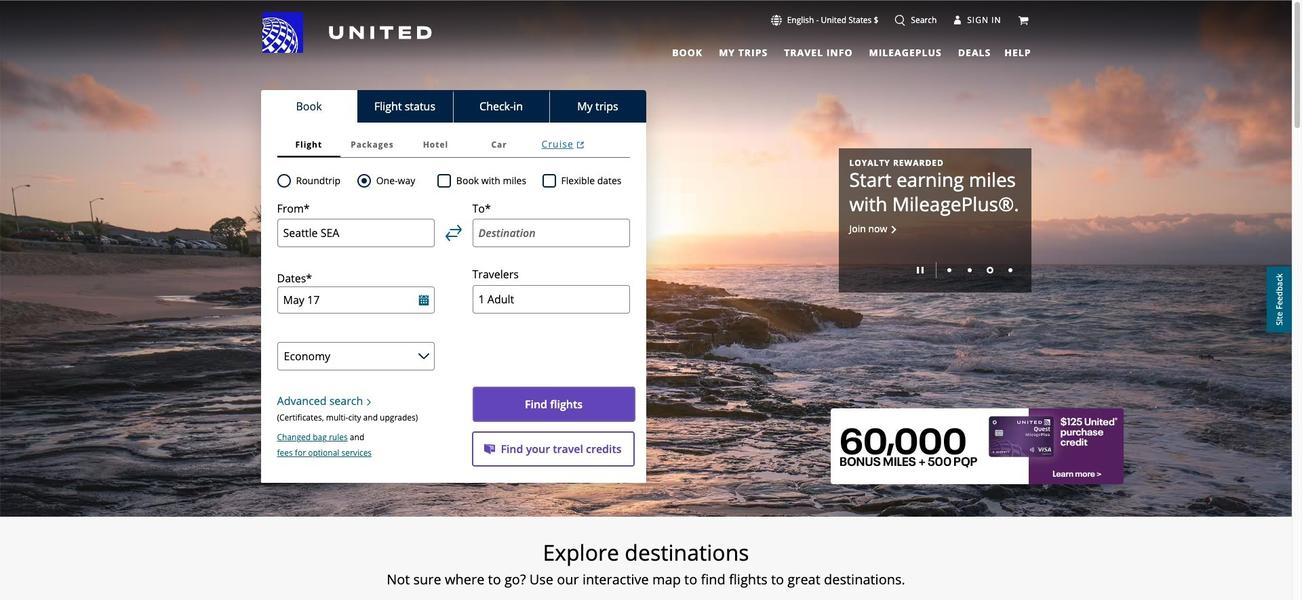 Task type: describe. For each thing, give the bounding box(es) containing it.
one way flight search element
[[371, 173, 415, 189]]

explore destinations element
[[183, 540, 1109, 567]]

slide 1 of 4 image
[[947, 269, 951, 273]]

united logo link to homepage image
[[262, 12, 432, 53]]

slide 2 of 4 image
[[967, 269, 971, 273]]

view cart, click to view list of recently searched saved trips. image
[[1018, 15, 1028, 26]]

1 vertical spatial tab list
[[261, 90, 646, 123]]

carousel buttons element
[[849, 258, 1020, 282]]

Depart text field
[[277, 287, 434, 314]]

Origin text field
[[277, 219, 434, 248]]

not sure where to go? use our interactive map to find flights to great destinations. element
[[183, 572, 1109, 589]]

pause image
[[917, 267, 923, 274]]



Task type: locate. For each thing, give the bounding box(es) containing it.
Destination text field
[[472, 219, 630, 248]]

tab list
[[664, 41, 994, 61], [261, 90, 646, 123], [277, 132, 630, 158]]

0 vertical spatial tab list
[[664, 41, 994, 61]]

slide 4 of 4 image
[[1008, 269, 1012, 273]]

2 vertical spatial tab list
[[277, 132, 630, 158]]

reverse origin and destination image
[[445, 225, 462, 241]]

book with miles element
[[437, 173, 542, 189]]

round trip flight search element
[[291, 173, 341, 189]]

currently in english united states	$ enter to change image
[[771, 15, 782, 26]]

main content
[[0, 1, 1292, 601]]

slide 3 of 4 image
[[986, 267, 993, 274]]

navigation
[[0, 12, 1292, 61]]



Task type: vqa. For each thing, say whether or not it's contained in the screenshot.
Round Trip Flight search ELEMENT
yes



